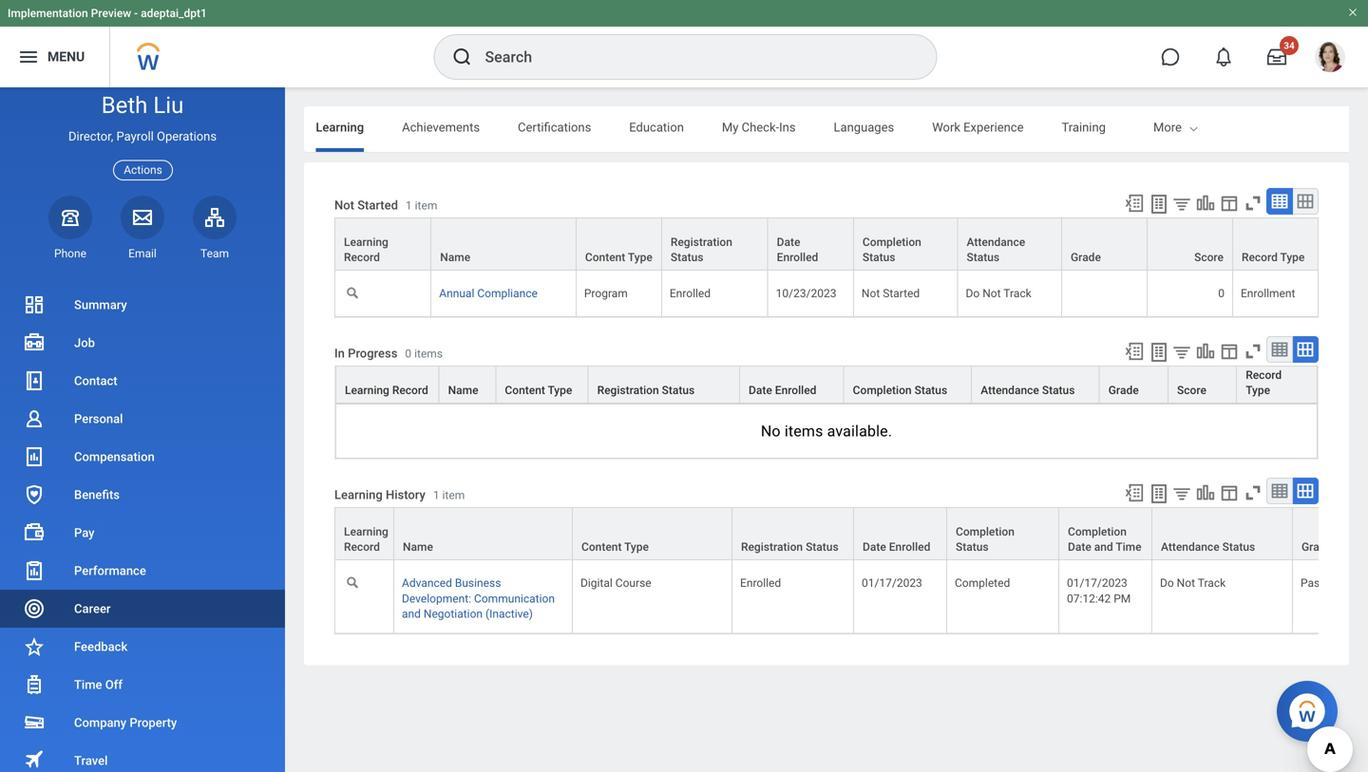 Task type: describe. For each thing, give the bounding box(es) containing it.
payroll
[[116, 129, 154, 144]]

date enrolled button inside column header
[[855, 509, 947, 560]]

1 for learning history
[[433, 489, 440, 502]]

registration status for not started
[[671, 236, 733, 264]]

actions button
[[113, 160, 173, 180]]

benefits
[[74, 488, 120, 502]]

performance
[[74, 564, 146, 578]]

compensation
[[74, 450, 155, 464]]

date enrolled button for in progress
[[740, 367, 844, 403]]

personal
[[74, 412, 123, 426]]

certifications
[[518, 120, 591, 134]]

travel image
[[23, 749, 46, 771]]

email
[[128, 247, 157, 260]]

grade for in progress
[[1109, 384, 1139, 397]]

contact link
[[0, 362, 285, 400]]

attendance status inside column header
[[1162, 541, 1256, 554]]

ins
[[780, 120, 796, 134]]

pm
[[1114, 592, 1131, 606]]

registration status button for started
[[662, 219, 768, 270]]

view team image
[[203, 206, 226, 229]]

actions
[[124, 164, 162, 177]]

click to view/edit grid preferences image for started
[[1220, 193, 1240, 214]]

inbox large image
[[1268, 48, 1287, 67]]

performance image
[[23, 560, 46, 583]]

0 horizontal spatial do not track
[[966, 287, 1032, 300]]

completed element
[[955, 573, 1011, 590]]

advanced
[[402, 577, 452, 590]]

export to worksheets image for started
[[1148, 193, 1171, 216]]

compliance
[[477, 287, 538, 300]]

attendance for started
[[967, 236, 1026, 249]]

content type column header
[[573, 508, 733, 562]]

compensation link
[[0, 438, 285, 476]]

pay
[[74, 526, 95, 540]]

type inside column header
[[625, 541, 649, 554]]

table image for in progress
[[1271, 340, 1290, 359]]

performance link
[[0, 552, 285, 590]]

view worker - expand/collapse chart image for started
[[1196, 193, 1217, 214]]

1 vertical spatial do not track
[[1161, 577, 1226, 590]]

export to worksheets image
[[1148, 483, 1171, 506]]

not started 1 item
[[335, 198, 438, 212]]

learning record inside learning record column header
[[344, 526, 389, 554]]

registration status button inside column header
[[733, 509, 854, 560]]

date up 10/23/2023
[[777, 236, 801, 249]]

completion for completion status popup button associated with in progress
[[853, 384, 912, 397]]

feedback image
[[23, 636, 46, 659]]

completion date and time
[[1068, 526, 1142, 554]]

work
[[933, 120, 961, 134]]

learning for started's row
[[344, 236, 389, 249]]

grade for not started
[[1071, 251, 1102, 264]]

content for progress
[[505, 384, 545, 397]]

summary image
[[23, 294, 46, 317]]

adeptai_dpt1
[[141, 7, 207, 20]]

-
[[134, 7, 138, 20]]

email button
[[121, 196, 164, 261]]

contact
[[74, 374, 117, 388]]

program
[[584, 287, 628, 300]]

score button for started
[[1148, 219, 1233, 270]]

learning for row containing record type
[[345, 384, 390, 397]]

liu
[[153, 92, 184, 119]]

travel
[[74, 754, 108, 769]]

name button for started
[[432, 219, 576, 270]]

languages
[[834, 120, 895, 134]]

do not track element
[[1161, 573, 1226, 590]]

time off link
[[0, 666, 285, 704]]

34 button
[[1257, 36, 1299, 78]]

available.
[[828, 423, 893, 441]]

date enrolled for started
[[777, 236, 819, 264]]

enrolled down the registration status column header
[[740, 577, 782, 590]]

toolbar for learning history
[[1116, 478, 1319, 508]]

date inside completion date and time
[[1068, 541, 1092, 554]]

more
[[1154, 120, 1182, 134]]

attendance inside column header
[[1162, 541, 1220, 554]]

registration inside column header
[[741, 541, 803, 554]]

expand table image
[[1297, 192, 1316, 211]]

item for started
[[415, 199, 438, 212]]

operations
[[157, 129, 217, 144]]

digital course element
[[581, 573, 652, 590]]

enrolled for not started date enrolled popup button
[[777, 251, 819, 264]]

enrolled right program
[[670, 287, 711, 300]]

enrolled element
[[740, 573, 782, 590]]

job link
[[0, 324, 285, 362]]

2 vertical spatial grade
[[1302, 541, 1333, 554]]

completion status inside completion status 'column header'
[[956, 526, 1015, 554]]

profile logan mcneil image
[[1316, 42, 1346, 76]]

table image for learning history
[[1271, 482, 1290, 501]]

and inside completion date and time
[[1095, 541, 1114, 554]]

record up enrollment
[[1242, 251, 1278, 264]]

menu
[[48, 49, 85, 65]]

communication
[[474, 592, 555, 606]]

0 inside row
[[1219, 287, 1225, 300]]

pay link
[[0, 514, 285, 552]]

travel link
[[0, 742, 285, 773]]

01/17/2023 for 01/17/2023
[[862, 577, 923, 590]]

team beth liu element
[[193, 246, 237, 261]]

personal link
[[0, 400, 285, 438]]

feedback
[[74, 640, 128, 654]]

status for started attendance status popup button
[[967, 251, 1000, 264]]

my check-ins
[[722, 120, 796, 134]]

business
[[455, 577, 501, 590]]

preview
[[91, 7, 131, 20]]

enrollment
[[1241, 287, 1296, 300]]

07:12:42
[[1067, 592, 1111, 606]]

select to filter grid data image for progress
[[1172, 342, 1193, 362]]

benefits image
[[23, 484, 46, 507]]

row for started
[[335, 218, 1319, 271]]

completion status for started
[[863, 236, 922, 264]]

export to excel image for history
[[1124, 483, 1145, 504]]

pay image
[[23, 522, 46, 545]]

1 horizontal spatial track
[[1198, 577, 1226, 590]]

annual compliance
[[439, 287, 538, 300]]

no
[[761, 423, 781, 441]]

started for not started
[[883, 287, 920, 300]]

registration status button for progress
[[589, 367, 740, 403]]

attendance for progress
[[981, 384, 1040, 397]]

learning record for started
[[344, 236, 389, 264]]

annual compliance link
[[439, 283, 538, 300]]

team
[[201, 247, 229, 260]]

phone button
[[48, 196, 92, 261]]

in progress 0 items
[[335, 346, 443, 361]]

learning record button inside column header
[[336, 509, 394, 560]]

type inside record type
[[1246, 384, 1271, 397]]

fullscreen image for in progress
[[1243, 341, 1264, 362]]

row for progress
[[336, 366, 1318, 404]]

row containing annual compliance
[[335, 271, 1319, 318]]

item for history
[[442, 489, 465, 502]]

phone
[[54, 247, 86, 260]]

attendance status for in progress
[[981, 384, 1075, 397]]

date up no
[[749, 384, 773, 397]]

feedback link
[[0, 628, 285, 666]]

attendance status for not started
[[967, 236, 1026, 264]]

score for started
[[1195, 251, 1224, 264]]

company property link
[[0, 704, 285, 742]]

annual
[[439, 287, 475, 300]]

attendance status button inside column header
[[1153, 509, 1293, 560]]

completion status button for not started
[[854, 219, 958, 270]]

record down enrollment
[[1246, 369, 1282, 382]]

enrolled for date enrolled popup button within the column header
[[889, 541, 931, 554]]

time off
[[74, 678, 123, 692]]

phone beth liu element
[[48, 246, 92, 261]]

not started
[[862, 287, 920, 300]]

content type button for in progress
[[497, 367, 588, 403]]

pass
[[1301, 577, 1326, 590]]

table image for not started
[[1271, 192, 1290, 211]]

export to excel image
[[1124, 341, 1145, 362]]

search image
[[451, 46, 474, 68]]

learning record for progress
[[345, 384, 428, 397]]

benefits link
[[0, 476, 285, 514]]

close environment banner image
[[1348, 7, 1359, 18]]

view worker - expand/collapse chart image for progress
[[1196, 341, 1217, 362]]

completion status button inside 'column header'
[[948, 509, 1059, 560]]

training
[[1062, 120, 1106, 134]]

in
[[335, 346, 345, 361]]

content type inside column header
[[582, 541, 649, 554]]



Task type: vqa. For each thing, say whether or not it's contained in the screenshot.
company property
yes



Task type: locate. For each thing, give the bounding box(es) containing it.
record type button up enrollment
[[1234, 219, 1318, 270]]

0 vertical spatial grade button
[[1063, 219, 1147, 270]]

0 left enrollment
[[1219, 287, 1225, 300]]

completion status
[[863, 236, 922, 264], [853, 384, 948, 397], [956, 526, 1015, 554]]

1 vertical spatial attendance
[[981, 384, 1040, 397]]

time off image
[[23, 674, 46, 697]]

enrolled for date enrolled popup button for in progress
[[775, 384, 817, 397]]

registration for started
[[671, 236, 733, 249]]

learning
[[316, 120, 364, 134], [344, 236, 389, 249], [345, 384, 390, 397], [335, 488, 383, 502], [344, 526, 389, 539]]

learning record button for in progress
[[336, 367, 439, 403]]

time inside list
[[74, 678, 102, 692]]

do right 01/17/2023 07:12:42 pm
[[1161, 577, 1175, 590]]

job image
[[23, 332, 46, 355]]

attendance status button
[[959, 219, 1062, 270], [973, 367, 1100, 403], [1153, 509, 1293, 560]]

0 vertical spatial track
[[1004, 287, 1032, 300]]

export to excel image for started
[[1124, 193, 1145, 214]]

2 vertical spatial completion status
[[956, 526, 1015, 554]]

date enrolled
[[777, 236, 819, 264], [749, 384, 817, 397], [863, 541, 931, 554]]

property
[[130, 716, 177, 730]]

completion status button up available. at the bottom right of page
[[845, 367, 972, 403]]

0 vertical spatial do
[[966, 287, 980, 300]]

enrolled inside column header
[[889, 541, 931, 554]]

2 vertical spatial content
[[582, 541, 622, 554]]

score
[[1195, 251, 1224, 264], [1178, 384, 1207, 397]]

attendance
[[967, 236, 1026, 249], [981, 384, 1040, 397], [1162, 541, 1220, 554]]

2 toolbar from the top
[[1116, 337, 1319, 366]]

1 inside not started 1 item
[[406, 199, 412, 212]]

0 right progress
[[405, 347, 412, 361]]

table image down enrollment
[[1271, 340, 1290, 359]]

time up pm
[[1116, 541, 1142, 554]]

fullscreen image
[[1243, 483, 1264, 504]]

0 vertical spatial content
[[585, 251, 626, 264]]

10/23/2023
[[776, 287, 837, 300]]

completion date and time button
[[1060, 509, 1152, 560]]

2 vertical spatial name button
[[394, 509, 572, 560]]

list
[[0, 286, 285, 773]]

content for started
[[585, 251, 626, 264]]

0 horizontal spatial 01/17/2023
[[862, 577, 923, 590]]

registration status for in progress
[[597, 384, 695, 397]]

type
[[628, 251, 653, 264], [1281, 251, 1305, 264], [548, 384, 573, 397], [1246, 384, 1271, 397], [625, 541, 649, 554]]

0 vertical spatial do not track
[[966, 287, 1032, 300]]

check-
[[742, 120, 780, 134]]

summary link
[[0, 286, 285, 324]]

0 vertical spatial registration status button
[[662, 219, 768, 270]]

completion status up not started
[[863, 236, 922, 264]]

select to filter grid data image down 'more'
[[1172, 194, 1193, 214]]

1 horizontal spatial items
[[785, 423, 824, 441]]

item inside not started 1 item
[[415, 199, 438, 212]]

company property image
[[23, 712, 46, 735]]

date up 01/17/2023 07:12:42 pm
[[1068, 541, 1092, 554]]

completion status column header
[[948, 508, 1060, 562]]

grade
[[1071, 251, 1102, 264], [1109, 384, 1139, 397], [1302, 541, 1333, 554]]

learning record down in progress 0 items
[[345, 384, 428, 397]]

completion status for progress
[[853, 384, 948, 397]]

compensation image
[[23, 446, 46, 469]]

1 vertical spatial and
[[402, 608, 421, 621]]

date enrolled button for not started
[[769, 219, 853, 270]]

click to view/edit grid preferences image for progress
[[1220, 341, 1240, 362]]

0 horizontal spatial grade
[[1071, 251, 1102, 264]]

view worker - expand/collapse chart image
[[1196, 483, 1217, 504]]

attendance status button for started
[[959, 219, 1062, 270]]

1 down achievements at left top
[[406, 199, 412, 212]]

completion up completed element
[[956, 526, 1015, 539]]

mail image
[[131, 206, 154, 229]]

menu banner
[[0, 0, 1369, 87]]

2 click to view/edit grid preferences image from the top
[[1220, 341, 1240, 362]]

company
[[74, 716, 127, 730]]

completion status up completed element
[[956, 526, 1015, 554]]

0 vertical spatial content type
[[585, 251, 653, 264]]

1 vertical spatial completion status button
[[845, 367, 972, 403]]

1 vertical spatial record type button
[[1238, 367, 1317, 403]]

email beth liu element
[[121, 246, 164, 261]]

menu button
[[0, 27, 110, 87]]

grade button
[[1063, 219, 1147, 270], [1100, 367, 1168, 403], [1294, 509, 1357, 560]]

export to worksheets image
[[1148, 193, 1171, 216], [1148, 341, 1171, 364]]

1 fullscreen image from the top
[[1243, 193, 1264, 214]]

1
[[406, 199, 412, 212], [433, 489, 440, 502]]

3 table image from the top
[[1271, 482, 1290, 501]]

grade button for not started
[[1063, 219, 1147, 270]]

1 expand table image from the top
[[1297, 340, 1316, 359]]

implementation preview -   adeptai_dpt1
[[8, 7, 207, 20]]

name inside name column header
[[403, 541, 433, 554]]

do right not started
[[966, 287, 980, 300]]

1 vertical spatial completion status
[[853, 384, 948, 397]]

enrolled up 10/23/2023
[[777, 251, 819, 264]]

development:
[[402, 592, 472, 606]]

completion for completion status popup button within 'column header'
[[956, 526, 1015, 539]]

and down development:
[[402, 608, 421, 621]]

2 vertical spatial content type button
[[573, 509, 732, 560]]

completion status up available. at the bottom right of page
[[853, 384, 948, 397]]

2 export to excel image from the top
[[1124, 483, 1145, 504]]

completion status button up not started
[[854, 219, 958, 270]]

2 vertical spatial grade button
[[1294, 509, 1357, 560]]

career image
[[23, 598, 46, 621]]

2 export to worksheets image from the top
[[1148, 341, 1171, 364]]

score button
[[1148, 219, 1233, 270], [1169, 367, 1237, 403]]

phone image
[[57, 206, 84, 229]]

started for not started 1 item
[[358, 198, 398, 212]]

0 inside in progress 0 items
[[405, 347, 412, 361]]

0 vertical spatial record type button
[[1234, 219, 1318, 270]]

0 vertical spatial click to view/edit grid preferences image
[[1220, 193, 1240, 214]]

record type button down enrollment
[[1238, 367, 1317, 403]]

table image right fullscreen icon
[[1271, 482, 1290, 501]]

2 vertical spatial learning record button
[[336, 509, 394, 560]]

2 vertical spatial date enrolled
[[863, 541, 931, 554]]

track
[[1004, 287, 1032, 300], [1198, 577, 1226, 590]]

1 horizontal spatial do not track
[[1161, 577, 1226, 590]]

0 vertical spatial date enrolled button
[[769, 219, 853, 270]]

content type for started
[[585, 251, 653, 264]]

time left the off
[[74, 678, 102, 692]]

0 horizontal spatial do
[[966, 287, 980, 300]]

0 vertical spatial name
[[440, 251, 471, 264]]

1 horizontal spatial time
[[1116, 541, 1142, 554]]

status for attendance status popup button related to progress
[[1043, 384, 1075, 397]]

0 horizontal spatial time
[[74, 678, 102, 692]]

record type for started
[[1242, 251, 1305, 264]]

items right progress
[[415, 347, 443, 361]]

1 vertical spatial date enrolled button
[[740, 367, 844, 403]]

team link
[[193, 196, 237, 261]]

content type button for not started
[[577, 219, 661, 270]]

learning record down not started 1 item
[[344, 236, 389, 264]]

learning for learning record column header
[[344, 526, 389, 539]]

registration status button
[[662, 219, 768, 270], [589, 367, 740, 403], [733, 509, 854, 560]]

1 vertical spatial grade button
[[1100, 367, 1168, 403]]

2 select to filter grid data image from the top
[[1172, 342, 1193, 362]]

1 horizontal spatial grade
[[1109, 384, 1139, 397]]

0 vertical spatial attendance status button
[[959, 219, 1062, 270]]

digital course
[[581, 577, 652, 590]]

score for progress
[[1178, 384, 1207, 397]]

select to filter grid data image right export to worksheets icon
[[1172, 484, 1193, 504]]

Search Workday  search field
[[485, 36, 898, 78]]

1 vertical spatial attendance status
[[981, 384, 1075, 397]]

1 vertical spatial export to excel image
[[1124, 483, 1145, 504]]

off
[[105, 678, 123, 692]]

0 vertical spatial toolbar
[[1116, 188, 1319, 218]]

2 fullscreen image from the top
[[1243, 341, 1264, 362]]

3 select to filter grid data image from the top
[[1172, 484, 1193, 504]]

1 vertical spatial 0
[[405, 347, 412, 361]]

navigation pane region
[[0, 87, 285, 773]]

content type for progress
[[505, 384, 573, 397]]

0 vertical spatial export to excel image
[[1124, 193, 1145, 214]]

01/17/2023 for 01/17/2023 07:12:42 pm
[[1067, 577, 1128, 590]]

tab list containing learning
[[0, 106, 1106, 152]]

0 vertical spatial name button
[[432, 219, 576, 270]]

1 vertical spatial started
[[883, 287, 920, 300]]

1 export to worksheets image from the top
[[1148, 193, 1171, 216]]

1 horizontal spatial 1
[[433, 489, 440, 502]]

beth liu
[[101, 92, 184, 119]]

progress
[[348, 346, 398, 361]]

1 vertical spatial score button
[[1169, 367, 1237, 403]]

0 vertical spatial content type button
[[577, 219, 661, 270]]

table image left expand table icon
[[1271, 192, 1290, 211]]

expand table image for in progress
[[1297, 340, 1316, 359]]

course
[[616, 577, 652, 590]]

history
[[386, 488, 426, 502]]

1 horizontal spatial do
[[1161, 577, 1175, 590]]

0 horizontal spatial track
[[1004, 287, 1032, 300]]

1 select to filter grid data image from the top
[[1172, 194, 1193, 214]]

01/17/2023 up the 07:12:42
[[1067, 577, 1128, 590]]

0 vertical spatial started
[[358, 198, 398, 212]]

2 vertical spatial name
[[403, 541, 433, 554]]

0 vertical spatial item
[[415, 199, 438, 212]]

job
[[74, 336, 95, 350]]

select to filter grid data image for started
[[1172, 194, 1193, 214]]

name for in progress
[[448, 384, 479, 397]]

status for completion status popup button within 'column header'
[[956, 541, 989, 554]]

registration status
[[671, 236, 733, 264], [597, 384, 695, 397], [741, 541, 839, 554]]

record down in progress 0 items
[[392, 384, 428, 397]]

0 vertical spatial and
[[1095, 541, 1114, 554]]

items
[[415, 347, 443, 361], [785, 423, 824, 441]]

click to view/edit grid preferences image
[[1220, 193, 1240, 214], [1220, 341, 1240, 362]]

registration for progress
[[597, 384, 659, 397]]

click to view/edit grid preferences image
[[1220, 483, 1240, 504]]

1 vertical spatial time
[[74, 678, 102, 692]]

completion up 01/17/2023 07:12:42 pm
[[1068, 526, 1127, 539]]

items inside in progress 0 items
[[415, 347, 443, 361]]

select to filter grid data image for history
[[1172, 484, 1193, 504]]

1 vertical spatial toolbar
[[1116, 337, 1319, 366]]

fullscreen image down enrollment
[[1243, 341, 1264, 362]]

tab list
[[0, 106, 1106, 152]]

expand table image for learning history
[[1297, 482, 1316, 501]]

(inactive)
[[486, 608, 533, 621]]

1 for not started
[[406, 199, 412, 212]]

0 vertical spatial 0
[[1219, 287, 1225, 300]]

0 vertical spatial time
[[1116, 541, 1142, 554]]

time inside completion date and time
[[1116, 541, 1142, 554]]

1 horizontal spatial registration
[[671, 236, 733, 249]]

0 horizontal spatial item
[[415, 199, 438, 212]]

career link
[[0, 590, 285, 628]]

date enrolled column header
[[855, 508, 948, 562]]

registration
[[671, 236, 733, 249], [597, 384, 659, 397], [741, 541, 803, 554]]

name for not started
[[440, 251, 471, 264]]

name
[[440, 251, 471, 264], [448, 384, 479, 397], [403, 541, 433, 554]]

name button down in progress 0 items
[[440, 367, 496, 403]]

1 view worker - expand/collapse chart image from the top
[[1196, 193, 1217, 214]]

director, payroll operations
[[68, 129, 217, 144]]

1 vertical spatial date enrolled
[[749, 384, 817, 397]]

status for not started completion status popup button
[[863, 251, 896, 264]]

contact image
[[23, 370, 46, 393]]

0 vertical spatial view worker - expand/collapse chart image
[[1196, 193, 1217, 214]]

export to worksheets image for progress
[[1148, 341, 1171, 364]]

content type button inside column header
[[573, 509, 732, 560]]

registration status column header
[[733, 508, 855, 562]]

2 vertical spatial completion status button
[[948, 509, 1059, 560]]

2 table image from the top
[[1271, 340, 1290, 359]]

status for attendance status popup button inside the column header
[[1223, 541, 1256, 554]]

learning down progress
[[345, 384, 390, 397]]

record type up enrollment
[[1242, 251, 1305, 264]]

attendance status column header
[[1153, 508, 1294, 562]]

not
[[335, 198, 355, 212], [862, 287, 880, 300], [983, 287, 1001, 300], [1177, 577, 1196, 590]]

name column header
[[394, 508, 573, 562]]

name button up business
[[394, 509, 572, 560]]

beth
[[101, 92, 148, 119]]

0 vertical spatial date enrolled
[[777, 236, 819, 264]]

completion for the completion date and time popup button
[[1068, 526, 1127, 539]]

enrolled up no
[[775, 384, 817, 397]]

2 01/17/2023 from the left
[[1067, 577, 1128, 590]]

0 vertical spatial table image
[[1271, 192, 1290, 211]]

record down learning history 1 item
[[344, 541, 380, 554]]

34
[[1284, 40, 1295, 51]]

1 click to view/edit grid preferences image from the top
[[1220, 193, 1240, 214]]

01/17/2023 07:12:42 pm
[[1067, 577, 1131, 606]]

digital
[[581, 577, 613, 590]]

name button up compliance
[[432, 219, 576, 270]]

completion for not started completion status popup button
[[863, 236, 922, 249]]

1 vertical spatial select to filter grid data image
[[1172, 342, 1193, 362]]

completed
[[955, 577, 1011, 590]]

advanced business development: communication and negotiation (inactive) link
[[402, 573, 555, 621]]

learning down learning history 1 item
[[344, 526, 389, 539]]

toolbar for in progress
[[1116, 337, 1319, 366]]

01/17/2023 inside 01/17/2023 07:12:42 pm
[[1067, 577, 1128, 590]]

3 toolbar from the top
[[1116, 478, 1319, 508]]

item right history
[[442, 489, 465, 502]]

completion inside 'column header'
[[956, 526, 1015, 539]]

1 vertical spatial name button
[[440, 367, 496, 403]]

and inside advanced business development: communication and negotiation (inactive)
[[402, 608, 421, 621]]

record inside learning record column header
[[344, 541, 380, 554]]

record type button for progress
[[1238, 367, 1317, 403]]

fullscreen image
[[1243, 193, 1264, 214], [1243, 341, 1264, 362]]

learning history 1 item
[[335, 488, 465, 502]]

learning record down learning history 1 item
[[344, 526, 389, 554]]

0 vertical spatial learning record button
[[336, 219, 431, 270]]

1 vertical spatial export to worksheets image
[[1148, 341, 1171, 364]]

learning down not started 1 item
[[344, 236, 389, 249]]

completion inside completion date and time
[[1068, 526, 1127, 539]]

negotiation
[[424, 608, 483, 621]]

no items available.
[[761, 423, 893, 441]]

1 vertical spatial do
[[1161, 577, 1175, 590]]

do not track
[[966, 287, 1032, 300], [1161, 577, 1226, 590]]

2 vertical spatial registration status button
[[733, 509, 854, 560]]

completion status button for in progress
[[845, 367, 972, 403]]

started inside row
[[883, 287, 920, 300]]

director,
[[68, 129, 113, 144]]

1 right history
[[433, 489, 440, 502]]

name button inside column header
[[394, 509, 572, 560]]

0 vertical spatial attendance
[[967, 236, 1026, 249]]

1 vertical spatial fullscreen image
[[1243, 341, 1264, 362]]

learning record button down learning history 1 item
[[336, 509, 394, 560]]

2 vertical spatial registration
[[741, 541, 803, 554]]

advanced business development: communication and negotiation (inactive)
[[402, 577, 555, 621]]

1 vertical spatial track
[[1198, 577, 1226, 590]]

record down not started 1 item
[[344, 251, 380, 264]]

table image
[[1271, 192, 1290, 211], [1271, 340, 1290, 359], [1271, 482, 1290, 501]]

0 vertical spatial 1
[[406, 199, 412, 212]]

work experience
[[933, 120, 1024, 134]]

1 vertical spatial name
[[448, 384, 479, 397]]

status for completion status popup button associated with in progress
[[915, 384, 948, 397]]

summary
[[74, 298, 127, 312]]

education
[[630, 120, 684, 134]]

1 horizontal spatial started
[[883, 287, 920, 300]]

1 inside learning history 1 item
[[433, 489, 440, 502]]

date
[[777, 236, 801, 249], [749, 384, 773, 397], [863, 541, 887, 554], [1068, 541, 1092, 554]]

attendance status button for progress
[[973, 367, 1100, 403]]

list containing summary
[[0, 286, 285, 773]]

completion status button
[[854, 219, 958, 270], [845, 367, 972, 403], [948, 509, 1059, 560]]

1 table image from the top
[[1271, 192, 1290, 211]]

0 vertical spatial fullscreen image
[[1243, 193, 1264, 214]]

company property
[[74, 716, 177, 730]]

export to excel image
[[1124, 193, 1145, 214], [1124, 483, 1145, 504]]

notifications large image
[[1215, 48, 1234, 67]]

registration status inside column header
[[741, 541, 839, 554]]

score button for progress
[[1169, 367, 1237, 403]]

content type
[[585, 251, 653, 264], [505, 384, 573, 397], [582, 541, 649, 554]]

row containing record type
[[336, 366, 1318, 404]]

2 vertical spatial attendance
[[1162, 541, 1220, 554]]

learning up learning record column header
[[335, 488, 383, 502]]

1 01/17/2023 from the left
[[862, 577, 923, 590]]

date enrolled button
[[769, 219, 853, 270], [740, 367, 844, 403], [855, 509, 947, 560]]

row containing advanced business development: communication and negotiation (inactive)
[[335, 561, 1369, 634]]

learning inside column header
[[344, 526, 389, 539]]

pass element
[[1301, 573, 1326, 590]]

0 vertical spatial expand table image
[[1297, 340, 1316, 359]]

0 vertical spatial score
[[1195, 251, 1224, 264]]

0 vertical spatial completion status
[[863, 236, 922, 264]]

expand table image
[[1297, 340, 1316, 359], [1297, 482, 1316, 501]]

2 view worker - expand/collapse chart image from the top
[[1196, 341, 1217, 362]]

record
[[344, 251, 380, 264], [1242, 251, 1278, 264], [1246, 369, 1282, 382], [392, 384, 428, 397], [344, 541, 380, 554]]

select to filter grid data image right export to excel image
[[1172, 342, 1193, 362]]

learning up not started 1 item
[[316, 120, 364, 134]]

personal image
[[23, 408, 46, 431]]

2 vertical spatial toolbar
[[1116, 478, 1319, 508]]

date enrolled inside date enrolled column header
[[863, 541, 931, 554]]

cell
[[1063, 271, 1148, 318]]

date enrolled for progress
[[749, 384, 817, 397]]

completion up available. at the bottom right of page
[[853, 384, 912, 397]]

record type down enrollment
[[1246, 369, 1282, 397]]

0 vertical spatial items
[[415, 347, 443, 361]]

my
[[722, 120, 739, 134]]

record type button for started
[[1234, 219, 1318, 270]]

select to filter grid data image
[[1172, 194, 1193, 214], [1172, 342, 1193, 362], [1172, 484, 1193, 504]]

record type for progress
[[1246, 369, 1282, 397]]

date right the registration status column header
[[863, 541, 887, 554]]

2 vertical spatial table image
[[1271, 482, 1290, 501]]

learning record button down not started 1 item
[[336, 219, 431, 270]]

01/17/2023 down date enrolled column header
[[862, 577, 923, 590]]

fullscreen image left expand table icon
[[1243, 193, 1264, 214]]

1 vertical spatial view worker - expand/collapse chart image
[[1196, 341, 1217, 362]]

1 horizontal spatial and
[[1095, 541, 1114, 554]]

0 horizontal spatial and
[[402, 608, 421, 621]]

toolbar for not started
[[1116, 188, 1319, 218]]

toolbar
[[1116, 188, 1319, 218], [1116, 337, 1319, 366], [1116, 478, 1319, 508]]

learning record column header
[[335, 508, 394, 562]]

0 vertical spatial registration status
[[671, 236, 733, 264]]

completion up not started
[[863, 236, 922, 249]]

row
[[335, 218, 1319, 271], [335, 271, 1319, 318], [336, 366, 1318, 404], [335, 508, 1369, 562], [335, 561, 1369, 634]]

and up 01/17/2023 07:12:42 pm
[[1095, 541, 1114, 554]]

1 vertical spatial registration status button
[[589, 367, 740, 403]]

1 vertical spatial score
[[1178, 384, 1207, 397]]

1 export to excel image from the top
[[1124, 193, 1145, 214]]

1 vertical spatial table image
[[1271, 340, 1290, 359]]

items right no
[[785, 423, 824, 441]]

row for history
[[335, 508, 1369, 562]]

learning record button down in progress 0 items
[[336, 367, 439, 403]]

0 horizontal spatial 1
[[406, 199, 412, 212]]

achievements
[[402, 120, 480, 134]]

1 vertical spatial content type button
[[497, 367, 588, 403]]

implementation
[[8, 7, 88, 20]]

grade button for in progress
[[1100, 367, 1168, 403]]

status inside 'column header'
[[956, 541, 989, 554]]

completion date and time column header
[[1060, 508, 1153, 562]]

do
[[966, 287, 980, 300], [1161, 577, 1175, 590]]

export to worksheets image down 'more'
[[1148, 193, 1171, 216]]

01/17/2023
[[862, 577, 923, 590], [1067, 577, 1128, 590]]

1 vertical spatial 1
[[433, 489, 440, 502]]

content inside content type column header
[[582, 541, 622, 554]]

experience
[[964, 120, 1024, 134]]

1 vertical spatial expand table image
[[1297, 482, 1316, 501]]

export to worksheets image right export to excel image
[[1148, 341, 1171, 364]]

1 toolbar from the top
[[1116, 188, 1319, 218]]

completion status button up completed element
[[948, 509, 1059, 560]]

fullscreen image for not started
[[1243, 193, 1264, 214]]

completion
[[863, 236, 922, 249], [853, 384, 912, 397], [956, 526, 1015, 539], [1068, 526, 1127, 539]]

justify image
[[17, 46, 40, 68]]

view worker - expand/collapse chart image
[[1196, 193, 1217, 214], [1196, 341, 1217, 362]]

item inside learning history 1 item
[[442, 489, 465, 502]]

1 vertical spatial registration
[[597, 384, 659, 397]]

learning record button for not started
[[336, 219, 431, 270]]

1 vertical spatial grade
[[1109, 384, 1139, 397]]

2 vertical spatial content type
[[582, 541, 649, 554]]

status
[[671, 251, 704, 264], [863, 251, 896, 264], [967, 251, 1000, 264], [662, 384, 695, 397], [915, 384, 948, 397], [1043, 384, 1075, 397], [806, 541, 839, 554], [956, 541, 989, 554], [1223, 541, 1256, 554]]

career
[[74, 602, 111, 616]]

0 horizontal spatial items
[[415, 347, 443, 361]]

enrolled
[[777, 251, 819, 264], [670, 287, 711, 300], [775, 384, 817, 397], [889, 541, 931, 554], [740, 577, 782, 590]]

started
[[358, 198, 398, 212], [883, 287, 920, 300]]

enrolled left completion status 'column header'
[[889, 541, 931, 554]]

2 vertical spatial date enrolled button
[[855, 509, 947, 560]]

name button for progress
[[440, 367, 496, 403]]

item down achievements at left top
[[415, 199, 438, 212]]

2 expand table image from the top
[[1297, 482, 1316, 501]]



